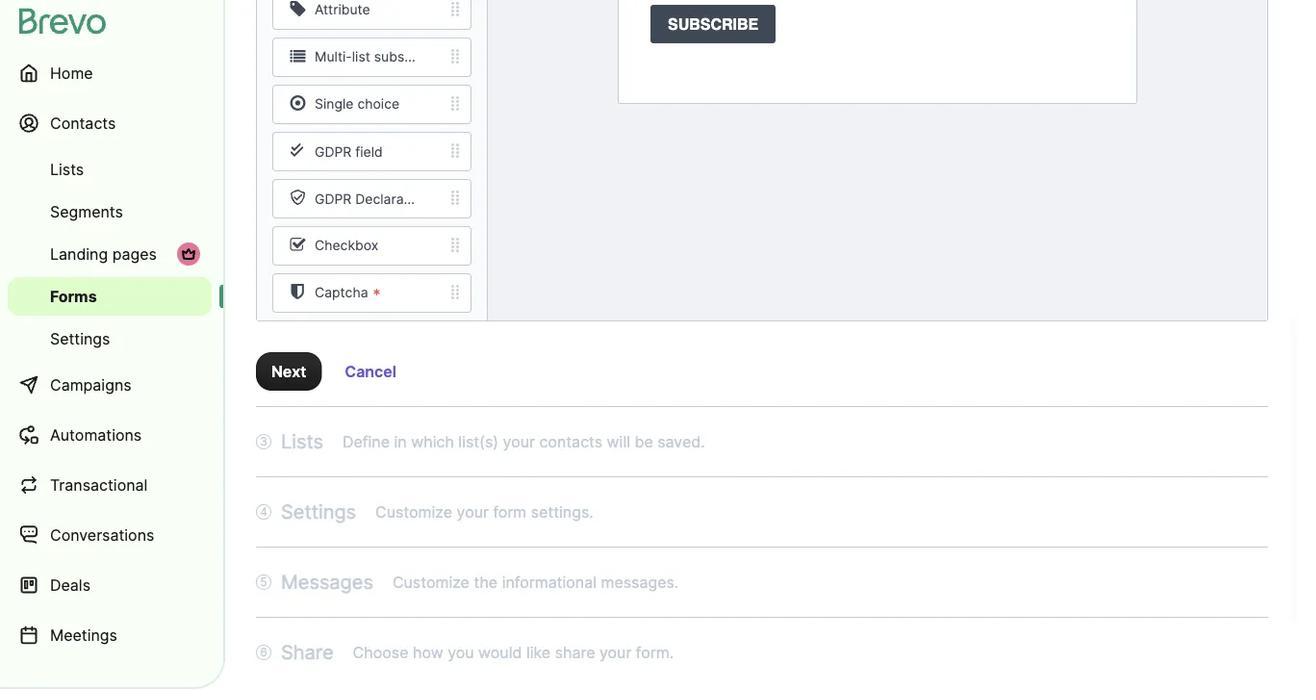 Task type: describe. For each thing, give the bounding box(es) containing it.
field
[[355, 144, 383, 160]]

gdpr for gdpr field
[[315, 144, 352, 160]]

home link
[[8, 50, 212, 96]]

1 horizontal spatial lists
[[281, 430, 323, 453]]

deals link
[[8, 562, 212, 608]]

0 horizontal spatial your
[[457, 502, 489, 521]]

3
[[260, 435, 267, 449]]

list(s)
[[458, 432, 499, 451]]

informational
[[502, 573, 597, 591]]

2 horizontal spatial your
[[600, 643, 632, 662]]

single choice button
[[257, 85, 487, 124]]

form.
[[636, 643, 674, 662]]

attribute button
[[257, 0, 487, 30]]

settings link
[[8, 320, 212, 358]]

gdpr field button
[[257, 132, 487, 171]]

how
[[413, 643, 443, 662]]

define in which list(s) your contacts will be saved.
[[343, 432, 705, 451]]

forms
[[50, 287, 97, 306]]

in
[[394, 432, 407, 451]]

landing pages
[[50, 244, 157, 263]]

meetings link
[[8, 612, 212, 658]]

transactional
[[50, 475, 148, 494]]

automations link
[[8, 412, 212, 458]]

landing
[[50, 244, 108, 263]]

attribute
[[315, 2, 370, 18]]

messages
[[281, 570, 373, 594]]

messages.
[[601, 573, 679, 591]]

multi-
[[315, 49, 352, 65]]

saved.
[[658, 432, 705, 451]]

left___rvooi image
[[181, 246, 196, 262]]

choose
[[353, 643, 409, 662]]

1 horizontal spatial settings
[[281, 500, 356, 524]]

gdpr declaration
[[315, 191, 428, 207]]

share
[[555, 643, 595, 662]]

4
[[260, 505, 267, 519]]

list
[[352, 49, 370, 65]]

checkbox button
[[257, 226, 487, 266]]

contacts
[[50, 114, 116, 132]]

conversations link
[[8, 512, 212, 558]]

the
[[474, 573, 498, 591]]

cancel
[[345, 362, 397, 381]]

forms link
[[8, 277, 212, 316]]

customize the informational messages.
[[393, 573, 679, 591]]

cancel button
[[329, 352, 412, 391]]

gdpr declaration button
[[257, 179, 487, 218]]

1 horizontal spatial your
[[503, 432, 535, 451]]

home
[[50, 64, 93, 82]]

declaration
[[355, 191, 428, 207]]

settings inside settings link
[[50, 329, 110, 348]]

settings.
[[531, 502, 594, 521]]

gdpr for gdpr declaration
[[315, 191, 352, 207]]

choice
[[357, 96, 400, 112]]

subscribe
[[668, 15, 759, 33]]



Task type: locate. For each thing, give the bounding box(es) containing it.
your
[[503, 432, 535, 451], [457, 502, 489, 521], [600, 643, 632, 662]]

would
[[478, 643, 522, 662]]

multi-list subscription button
[[257, 38, 487, 77]]

gdpr field
[[315, 144, 383, 160]]

1 vertical spatial lists
[[281, 430, 323, 453]]

gdpr up checkbox
[[315, 191, 352, 207]]

lists
[[50, 160, 84, 179], [281, 430, 323, 453]]

1 gdpr from the top
[[315, 144, 352, 160]]

subscription
[[374, 49, 452, 65]]

transactional link
[[8, 462, 212, 508]]

conversations
[[50, 526, 154, 544]]

single
[[315, 96, 354, 112]]

your right list(s) in the bottom left of the page
[[503, 432, 535, 451]]

1 vertical spatial your
[[457, 502, 489, 521]]

1 vertical spatial gdpr
[[315, 191, 352, 207]]

settings
[[50, 329, 110, 348], [281, 500, 356, 524]]

contacts
[[539, 432, 603, 451]]

customize your form settings.
[[375, 502, 594, 521]]

customize down in
[[375, 502, 452, 521]]

customize for messages
[[393, 573, 470, 591]]

0 vertical spatial customize
[[375, 502, 452, 521]]

gdpr left field
[[315, 144, 352, 160]]

0 vertical spatial gdpr
[[315, 144, 352, 160]]

pages
[[112, 244, 157, 263]]

2 vertical spatial your
[[600, 643, 632, 662]]

gdpr
[[315, 144, 352, 160], [315, 191, 352, 207]]

your left the form.
[[600, 643, 632, 662]]

lists up segments
[[50, 160, 84, 179]]

2 gdpr from the top
[[315, 191, 352, 207]]

0 vertical spatial your
[[503, 432, 535, 451]]

lists link
[[8, 150, 212, 189]]

meetings
[[50, 626, 117, 644]]

subscribe button
[[635, 0, 1120, 51]]

campaigns link
[[8, 362, 212, 408]]

5
[[260, 575, 267, 589]]

0 horizontal spatial lists
[[50, 160, 84, 179]]

captcha
[[315, 285, 368, 301]]

1 vertical spatial settings
[[281, 500, 356, 524]]

multi-list subscription
[[315, 49, 452, 65]]

will
[[607, 432, 630, 451]]

segments
[[50, 202, 123, 221]]

like
[[526, 643, 551, 662]]

6
[[260, 645, 267, 659]]

deals
[[50, 576, 90, 594]]

captcha button
[[257, 273, 487, 313]]

0 horizontal spatial settings
[[50, 329, 110, 348]]

choose how you would like share your form.
[[353, 643, 674, 662]]

landing pages link
[[8, 235, 212, 273]]

settings right 4
[[281, 500, 356, 524]]

automations
[[50, 425, 142, 444]]

customize left the
[[393, 573, 470, 591]]

customize
[[375, 502, 452, 521], [393, 573, 470, 591]]

form
[[493, 502, 527, 521]]

0 vertical spatial settings
[[50, 329, 110, 348]]

campaigns
[[50, 375, 131, 394]]

which
[[411, 432, 454, 451]]

single choice
[[315, 96, 400, 112]]

your left form
[[457, 502, 489, 521]]

next button
[[256, 352, 322, 391]]

segments link
[[8, 193, 212, 231]]

settings down forms
[[50, 329, 110, 348]]

1 vertical spatial customize
[[393, 573, 470, 591]]

share
[[281, 641, 334, 664]]

customize for settings
[[375, 502, 452, 521]]

lists right 3
[[281, 430, 323, 453]]

be
[[635, 432, 653, 451]]

next
[[271, 362, 306, 381]]

contacts link
[[8, 100, 212, 146]]

define
[[343, 432, 390, 451]]

0 vertical spatial lists
[[50, 160, 84, 179]]

you
[[448, 643, 474, 662]]

checkbox
[[315, 237, 379, 254]]



Task type: vqa. For each thing, say whether or not it's contained in the screenshot.


